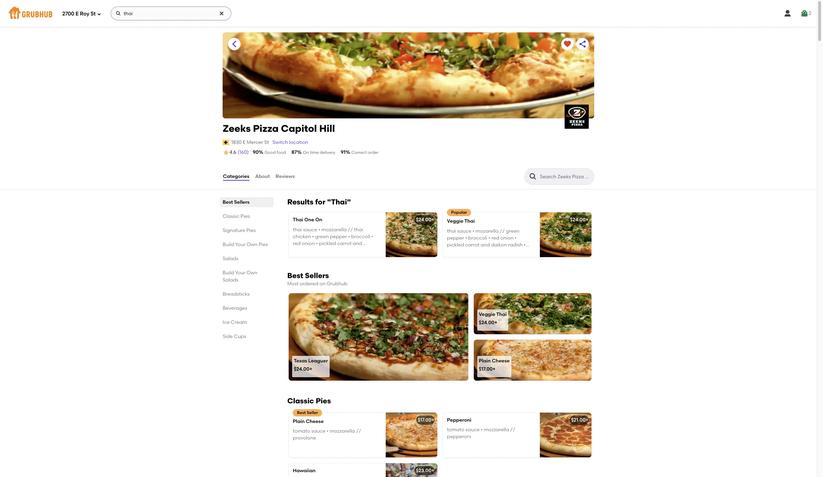 Task type: locate. For each thing, give the bounding box(es) containing it.
1 horizontal spatial fresh
[[447, 249, 459, 255]]

0 vertical spatial own
[[247, 242, 258, 248]]

your down salads tab
[[235, 270, 246, 276]]

1 horizontal spatial $17.00
[[479, 366, 493, 372]]

best up most
[[288, 271, 304, 280]]

thai inside veggie thai $24.00 +
[[497, 312, 507, 318]]

sauce up pepperoni in the right bottom of the page
[[466, 427, 480, 433]]

2 build from the top
[[223, 270, 234, 276]]

e for roy
[[76, 11, 79, 17]]

sauce for thai one on
[[303, 227, 318, 233]]

0 horizontal spatial fresh
[[329, 248, 340, 254]]

0 horizontal spatial pickled
[[319, 241, 336, 247]]

svg image
[[784, 9, 793, 18], [219, 11, 225, 16], [97, 12, 101, 16]]

proceed
[[796, 219, 816, 224]]

your down signature pies
[[235, 242, 246, 248]]

e inside main navigation navigation
[[76, 11, 79, 17]]

best for best seller
[[297, 410, 306, 415]]

e inside button
[[243, 139, 246, 145]]

0 horizontal spatial daikon
[[293, 248, 309, 254]]

pies
[[241, 214, 250, 219], [247, 228, 256, 234], [259, 242, 268, 248], [316, 397, 331, 405]]

1 horizontal spatial pepper
[[447, 235, 464, 241]]

1 vertical spatial on
[[316, 217, 323, 223]]

salads up breadsticks
[[223, 277, 239, 283]]

st inside 1830 e mercer st button
[[265, 139, 269, 145]]

own down signature pies tab
[[247, 242, 258, 248]]

own for pies
[[247, 242, 258, 248]]

1 horizontal spatial on
[[316, 217, 323, 223]]

switch
[[273, 139, 288, 145]]

0 horizontal spatial for
[[306, 255, 312, 261]]

0 vertical spatial sellers
[[234, 200, 250, 205]]

cilantro
[[341, 248, 359, 254], [460, 249, 478, 255]]

// inside the 'tomato sauce • mozzarella // provolone'
[[356, 428, 361, 434]]

2 horizontal spatial thai
[[447, 228, 457, 234]]

1 horizontal spatial classic pies
[[288, 397, 331, 405]]

1 own from the top
[[247, 242, 258, 248]]

on
[[320, 281, 326, 287]]

2700
[[62, 11, 74, 17]]

subscription pass image
[[223, 140, 230, 145]]

share icon image
[[579, 40, 587, 48]]

daikon
[[492, 242, 507, 248], [293, 248, 309, 254]]

1 vertical spatial st
[[265, 139, 269, 145]]

0 vertical spatial st
[[91, 11, 96, 17]]

pepper inside the thai sauce • mozzarella // thai chicken • green pepper • broccoli • red onion • pickled carrot and daikon radish • fresh cilantro // 1-5 stars for spice
[[330, 234, 347, 240]]

radish
[[509, 242, 523, 248], [310, 248, 325, 254]]

radish inside the thai sauce • mozzarella // thai chicken • green pepper • broccoli • red onion • pickled carrot and daikon radish • fresh cilantro // 1-5 stars for spice
[[310, 248, 325, 254]]

tomato inside tomato sauce • mozzarella // pepperoni
[[447, 427, 465, 433]]

pies up salads tab
[[259, 242, 268, 248]]

1 salads from the top
[[223, 256, 239, 262]]

time
[[310, 150, 319, 155]]

1 horizontal spatial 5
[[489, 249, 492, 255]]

thai one on image
[[386, 213, 438, 257]]

0 vertical spatial classic pies
[[223, 214, 250, 219]]

Search for food, convenience, alcohol... search field
[[111, 7, 231, 20]]

0 horizontal spatial classic
[[223, 214, 240, 219]]

sellers inside best sellers most ordered on grubhub
[[305, 271, 329, 280]]

$17.00 inside plain cheese $17.00 +
[[479, 366, 493, 372]]

pizza
[[253, 123, 279, 134]]

sauce inside thai sauce • mozarella // green pepper • broccoli • red onion • pickled carrot and daikon radish • fresh cilantro // 1-5 stars for spice
[[458, 228, 472, 234]]

0 vertical spatial classic
[[223, 214, 240, 219]]

0 horizontal spatial spice
[[313, 255, 325, 261]]

1 vertical spatial e
[[243, 139, 246, 145]]

0 horizontal spatial stars
[[293, 255, 304, 261]]

1 horizontal spatial $24.00 +
[[571, 217, 589, 223]]

tomato up pepperoni in the right bottom of the page
[[447, 427, 465, 433]]

hill
[[320, 123, 335, 134]]

0 horizontal spatial e
[[76, 11, 79, 17]]

1 horizontal spatial green
[[506, 228, 520, 234]]

classic pies up best seller
[[288, 397, 331, 405]]

1 build from the top
[[223, 242, 234, 248]]

0 horizontal spatial $24.00 +
[[416, 217, 435, 223]]

veggie thai image
[[540, 213, 592, 257]]

0 vertical spatial cheese
[[492, 358, 510, 364]]

sauce inside the thai sauce • mozzarella // thai chicken • green pepper • broccoli • red onion • pickled carrot and daikon radish • fresh cilantro // 1-5 stars for spice
[[303, 227, 318, 233]]

spice inside the thai sauce • mozzarella // thai chicken • green pepper • broccoli • red onion • pickled carrot and daikon radish • fresh cilantro // 1-5 stars for spice
[[313, 255, 325, 261]]

1 vertical spatial classic pies
[[288, 397, 331, 405]]

broccoli
[[352, 234, 371, 240], [469, 235, 488, 241]]

st up the good
[[265, 139, 269, 145]]

5
[[370, 248, 373, 254], [489, 249, 492, 255]]

main navigation navigation
[[0, 0, 818, 27]]

1 vertical spatial salads
[[223, 277, 239, 283]]

st inside main navigation navigation
[[91, 11, 96, 17]]

0 horizontal spatial cilantro
[[341, 248, 359, 254]]

2 salads from the top
[[223, 277, 239, 283]]

cheese
[[492, 358, 510, 364], [306, 419, 324, 425]]

0 vertical spatial veggie
[[447, 218, 464, 224]]

st for 2700 e roy st
[[91, 11, 96, 17]]

mozzarella for plain cheese
[[330, 428, 355, 434]]

0 horizontal spatial tomato
[[293, 428, 310, 434]]

e right '1830'
[[243, 139, 246, 145]]

2 your from the top
[[235, 270, 246, 276]]

1 vertical spatial $17.00
[[418, 417, 432, 423]]

mozzarella for pepperoni
[[484, 427, 510, 433]]

0 horizontal spatial 1-
[[367, 248, 370, 254]]

broccoli inside thai sauce • mozarella // green pepper • broccoli • red onion • pickled carrot and daikon radish • fresh cilantro // 1-5 stars for spice
[[469, 235, 488, 241]]

cheese for plain cheese
[[306, 419, 324, 425]]

classic up signature
[[223, 214, 240, 219]]

sauce down veggie thai
[[458, 228, 472, 234]]

1 horizontal spatial plain
[[479, 358, 491, 364]]

mozzarella inside the 'tomato sauce • mozzarella // provolone'
[[330, 428, 355, 434]]

0 vertical spatial best
[[223, 200, 233, 205]]

// inside tomato sauce • mozzarella // pepperoni
[[511, 427, 516, 433]]

0 horizontal spatial 5
[[370, 248, 373, 254]]

for
[[315, 198, 326, 206], [505, 249, 512, 255], [306, 255, 312, 261]]

for inside the thai sauce • mozzarella // thai chicken • green pepper • broccoli • red onion • pickled carrot and daikon radish • fresh cilantro // 1-5 stars for spice
[[306, 255, 312, 261]]

mozzarella
[[322, 227, 347, 233], [484, 427, 510, 433], [330, 428, 355, 434]]

good food
[[265, 150, 286, 155]]

1 vertical spatial plain
[[293, 419, 305, 425]]

0 vertical spatial your
[[235, 242, 246, 248]]

best inside tab
[[223, 200, 233, 205]]

pickled down veggie thai
[[447, 242, 464, 248]]

green
[[506, 228, 520, 234], [315, 234, 329, 240]]

for inside thai sauce • mozarella // green pepper • broccoli • red onion • pickled carrot and daikon radish • fresh cilantro // 1-5 stars for spice
[[505, 249, 512, 255]]

1 horizontal spatial sellers
[[305, 271, 329, 280]]

fresh down veggie thai
[[447, 249, 459, 255]]

seller
[[307, 410, 318, 415]]

radish inside thai sauce • mozarella // green pepper • broccoli • red onion • pickled carrot and daikon radish • fresh cilantro // 1-5 stars for spice
[[509, 242, 523, 248]]

carrot
[[337, 241, 352, 247], [466, 242, 480, 248]]

svg image
[[801, 9, 809, 18], [116, 11, 121, 16]]

$24.00 +
[[416, 217, 435, 223], [571, 217, 589, 223]]

1 vertical spatial build
[[223, 270, 234, 276]]

1 horizontal spatial svg image
[[801, 9, 809, 18]]

most
[[288, 281, 299, 287]]

correct order
[[352, 150, 379, 155]]

sauce
[[303, 227, 318, 233], [458, 228, 472, 234], [466, 427, 480, 433], [312, 428, 326, 434]]

sauce down plain cheese
[[312, 428, 326, 434]]

green right "mozarella"
[[506, 228, 520, 234]]

0 horizontal spatial sellers
[[234, 200, 250, 205]]

signature pies
[[223, 228, 256, 234]]

thai inside thai sauce • mozarella // green pepper • broccoli • red onion • pickled carrot and daikon radish • fresh cilantro // 1-5 stars for spice
[[447, 228, 457, 234]]

"thai"
[[327, 198, 351, 206]]

red down chicken
[[293, 241, 301, 247]]

1 vertical spatial best
[[288, 271, 304, 280]]

ice cream tab
[[223, 319, 271, 326]]

thai
[[293, 217, 303, 223], [465, 218, 475, 224], [497, 312, 507, 318]]

st for 1830 e mercer st
[[265, 139, 269, 145]]

tomato up provolone
[[293, 428, 310, 434]]

sellers up "classic pies" tab
[[234, 200, 250, 205]]

// for thai sauce • mozzarella // thai chicken • green pepper • broccoli • red onion • pickled carrot and daikon radish • fresh cilantro // 1-5 stars for spice
[[348, 227, 353, 233]]

1 horizontal spatial veggie
[[479, 312, 496, 318]]

pies inside build your own pies tab
[[259, 242, 268, 248]]

st right roy
[[91, 11, 96, 17]]

// for tomato sauce • mozzarella // pepperoni
[[511, 427, 516, 433]]

best sellers
[[223, 200, 250, 205]]

0 horizontal spatial $17.00
[[418, 417, 432, 423]]

pies down "classic pies" tab
[[247, 228, 256, 234]]

spice
[[513, 249, 525, 255], [313, 255, 325, 261]]

tomato inside the 'tomato sauce • mozzarella // provolone'
[[293, 428, 310, 434]]

on left time
[[303, 150, 309, 155]]

location
[[289, 139, 308, 145]]

build
[[223, 242, 234, 248], [223, 270, 234, 276]]

1 vertical spatial your
[[235, 270, 246, 276]]

2 vertical spatial best
[[297, 410, 306, 415]]

and inside thai sauce • mozarella // green pepper • broccoli • red onion • pickled carrot and daikon radish • fresh cilantro // 1-5 stars for spice
[[481, 242, 490, 248]]

delivery
[[320, 150, 336, 155]]

daikon down "mozarella"
[[492, 242, 507, 248]]

breadsticks tab
[[223, 291, 271, 298]]

results for "thai"
[[288, 198, 351, 206]]

sauce inside the 'tomato sauce • mozzarella // provolone'
[[312, 428, 326, 434]]

results
[[288, 198, 314, 206]]

fresh
[[329, 248, 340, 254], [447, 249, 459, 255]]

build inside build your own salads
[[223, 270, 234, 276]]

1 horizontal spatial tomato
[[447, 427, 465, 433]]

2 own from the top
[[247, 270, 258, 276]]

sellers for best sellers
[[234, 200, 250, 205]]

own inside build your own salads
[[247, 270, 258, 276]]

mozzarella inside the thai sauce • mozzarella // thai chicken • green pepper • broccoli • red onion • pickled carrot and daikon radish • fresh cilantro // 1-5 stars for spice
[[322, 227, 347, 233]]

veggie
[[447, 218, 464, 224], [479, 312, 496, 318]]

plain cheese $17.00 +
[[479, 358, 510, 372]]

1 vertical spatial own
[[247, 270, 258, 276]]

food
[[277, 150, 286, 155]]

1 horizontal spatial cheese
[[492, 358, 510, 364]]

0 vertical spatial salads
[[223, 256, 239, 262]]

2 horizontal spatial for
[[505, 249, 512, 255]]

best up "classic pies" tab
[[223, 200, 233, 205]]

0 horizontal spatial pepper
[[330, 234, 347, 240]]

sellers up on at bottom
[[305, 271, 329, 280]]

1 vertical spatial sellers
[[305, 271, 329, 280]]

0 horizontal spatial plain
[[293, 419, 305, 425]]

sauce down one
[[303, 227, 318, 233]]

stars down chicken
[[293, 255, 304, 261]]

1 horizontal spatial cilantro
[[460, 249, 478, 255]]

zeeks pizza capitol hill
[[223, 123, 335, 134]]

0 vertical spatial $17.00
[[479, 366, 493, 372]]

carrot inside the thai sauce • mozzarella // thai chicken • green pepper • broccoli • red onion • pickled carrot and daikon radish • fresh cilantro // 1-5 stars for spice
[[337, 241, 352, 247]]

1 horizontal spatial e
[[243, 139, 246, 145]]

red
[[492, 235, 500, 241], [293, 241, 301, 247]]

0 horizontal spatial green
[[315, 234, 329, 240]]

salads tab
[[223, 255, 271, 263]]

fresh inside the thai sauce • mozzarella // thai chicken • green pepper • broccoli • red onion • pickled carrot and daikon radish • fresh cilantro // 1-5 stars for spice
[[329, 248, 340, 254]]

thai
[[293, 227, 302, 233], [354, 227, 363, 233], [447, 228, 457, 234]]

87
[[292, 149, 297, 155]]

0 vertical spatial build
[[223, 242, 234, 248]]

1 horizontal spatial 1-
[[485, 249, 489, 255]]

pepper
[[330, 234, 347, 240], [447, 235, 464, 241]]

on right one
[[316, 217, 323, 223]]

best for best sellers
[[223, 200, 233, 205]]

beverages tab
[[223, 305, 271, 312]]

reviews
[[276, 174, 295, 179]]

stars down "mozarella"
[[493, 249, 504, 255]]

zeeks pizza capitol hill logo image
[[565, 105, 589, 129]]

// for tomato sauce • mozzarella // provolone
[[356, 428, 361, 434]]

5 inside the thai sauce • mozzarella // thai chicken • green pepper • broccoli • red onion • pickled carrot and daikon radish • fresh cilantro // 1-5 stars for spice
[[370, 248, 373, 254]]

cilantro inside the thai sauce • mozzarella // thai chicken • green pepper • broccoli • red onion • pickled carrot and daikon radish • fresh cilantro // 1-5 stars for spice
[[341, 248, 359, 254]]

0 horizontal spatial on
[[303, 150, 309, 155]]

onion
[[501, 235, 514, 241], [302, 241, 315, 247]]

e for mercer
[[243, 139, 246, 145]]

about
[[255, 174, 270, 179]]

•
[[319, 227, 321, 233], [473, 228, 475, 234], [312, 234, 314, 240], [348, 234, 350, 240], [372, 234, 374, 240], [466, 235, 468, 241], [489, 235, 491, 241], [515, 235, 517, 241], [316, 241, 318, 247], [524, 242, 526, 248], [326, 248, 328, 254], [481, 427, 483, 433], [327, 428, 329, 434]]

daikon down chicken
[[293, 248, 309, 254]]

2 horizontal spatial thai
[[497, 312, 507, 318]]

1 horizontal spatial classic
[[288, 397, 314, 405]]

$17.00
[[479, 366, 493, 372], [418, 417, 432, 423]]

1 horizontal spatial stars
[[493, 249, 504, 255]]

1 horizontal spatial broccoli
[[469, 235, 488, 241]]

1 horizontal spatial red
[[492, 235, 500, 241]]

1- inside the thai sauce • mozzarella // thai chicken • green pepper • broccoli • red onion • pickled carrot and daikon radish • fresh cilantro // 1-5 stars for spice
[[367, 248, 370, 254]]

best left seller
[[297, 410, 306, 415]]

classic inside tab
[[223, 214, 240, 219]]

stars
[[493, 249, 504, 255], [293, 255, 304, 261]]

0 horizontal spatial broccoli
[[352, 234, 371, 240]]

5 inside thai sauce • mozarella // green pepper • broccoli • red onion • pickled carrot and daikon radish • fresh cilantro // 1-5 stars for spice
[[489, 249, 492, 255]]

pies up signature pies tab
[[241, 214, 250, 219]]

pickled
[[319, 241, 336, 247], [447, 242, 464, 248]]

build for build your own pies
[[223, 242, 234, 248]]

hawaiian
[[293, 468, 316, 474]]

thai sauce • mozarella // green pepper • broccoli • red onion • pickled carrot and daikon radish • fresh cilantro // 1-5 stars for spice
[[447, 228, 526, 255]]

your for salads
[[235, 270, 246, 276]]

classic pies tab
[[223, 213, 271, 220]]

0 vertical spatial on
[[303, 150, 309, 155]]

0 horizontal spatial veggie
[[447, 218, 464, 224]]

• inside the 'tomato sauce • mozzarella // provolone'
[[327, 428, 329, 434]]

best inside best sellers most ordered on grubhub
[[288, 271, 304, 280]]

sellers inside tab
[[234, 200, 250, 205]]

pickled down thai one on
[[319, 241, 336, 247]]

1 horizontal spatial thai
[[465, 218, 475, 224]]

0 horizontal spatial classic pies
[[223, 214, 250, 219]]

build your own pies tab
[[223, 241, 271, 248]]

$24.00
[[416, 217, 432, 223], [571, 217, 586, 223], [479, 320, 495, 326], [294, 366, 310, 372]]

your inside build your own salads
[[235, 270, 246, 276]]

1 horizontal spatial st
[[265, 139, 269, 145]]

sellers
[[234, 200, 250, 205], [305, 271, 329, 280]]

2700 e roy st
[[62, 11, 96, 17]]

cheese inside plain cheese $17.00 +
[[492, 358, 510, 364]]

daikon inside the thai sauce • mozzarella // thai chicken • green pepper • broccoli • red onion • pickled carrot and daikon radish • fresh cilantro // 1-5 stars for spice
[[293, 248, 309, 254]]

1 horizontal spatial onion
[[501, 235, 514, 241]]

green right chicken
[[315, 234, 329, 240]]

fresh up best sellers most ordered on grubhub
[[329, 248, 340, 254]]

plain
[[479, 358, 491, 364], [293, 419, 305, 425]]

on
[[303, 150, 309, 155], [316, 217, 323, 223]]

0 horizontal spatial and
[[353, 241, 362, 247]]

spice inside thai sauce • mozarella // green pepper • broccoli • red onion • pickled carrot and daikon radish • fresh cilantro // 1-5 stars for spice
[[513, 249, 525, 255]]

saved restaurant image
[[564, 40, 572, 48]]

e left roy
[[76, 11, 79, 17]]

build down signature
[[223, 242, 234, 248]]

0 vertical spatial plain
[[479, 358, 491, 364]]

0 horizontal spatial cheese
[[306, 419, 324, 425]]

build up breadsticks
[[223, 270, 234, 276]]

0 horizontal spatial carrot
[[337, 241, 352, 247]]

1 vertical spatial cheese
[[306, 419, 324, 425]]

1 horizontal spatial daikon
[[492, 242, 507, 248]]

0 horizontal spatial onion
[[302, 241, 315, 247]]

0 horizontal spatial svg image
[[97, 12, 101, 16]]

own down salads tab
[[247, 270, 258, 276]]

0 horizontal spatial st
[[91, 11, 96, 17]]

sauce inside tomato sauce • mozzarella // pepperoni
[[466, 427, 480, 433]]

//
[[348, 227, 353, 233], [500, 228, 505, 234], [360, 248, 366, 254], [479, 249, 484, 255], [511, 427, 516, 433], [356, 428, 361, 434]]

0 horizontal spatial thai
[[293, 227, 302, 233]]

red down "mozarella"
[[492, 235, 500, 241]]

classic
[[223, 214, 240, 219], [288, 397, 314, 405]]

build for build your own salads
[[223, 270, 234, 276]]

Search Zeeks Pizza Capitol Hill search field
[[540, 174, 592, 180]]

classic pies down best sellers
[[223, 214, 250, 219]]

0 horizontal spatial radish
[[310, 248, 325, 254]]

salads up build your own salads
[[223, 256, 239, 262]]

$23.00 +
[[416, 468, 435, 474]]

provolone
[[293, 435, 316, 441]]

plain for plain cheese
[[293, 419, 305, 425]]

0 horizontal spatial red
[[293, 241, 301, 247]]

reviews button
[[276, 164, 295, 189]]

salads
[[223, 256, 239, 262], [223, 277, 239, 283]]

plain inside plain cheese $17.00 +
[[479, 358, 491, 364]]

pepper inside thai sauce • mozarella // green pepper • broccoli • red onion • pickled carrot and daikon radish • fresh cilantro // 1-5 stars for spice
[[447, 235, 464, 241]]

1 horizontal spatial radish
[[509, 242, 523, 248]]

1 horizontal spatial pickled
[[447, 242, 464, 248]]

veggie for veggie thai $24.00 +
[[479, 312, 496, 318]]

mozzarella inside tomato sauce • mozzarella // pepperoni
[[484, 427, 510, 433]]

1-
[[367, 248, 370, 254], [485, 249, 489, 255]]

tomato
[[447, 427, 465, 433], [293, 428, 310, 434]]

veggie inside veggie thai $24.00 +
[[479, 312, 496, 318]]

classic up best seller
[[288, 397, 314, 405]]

0 vertical spatial e
[[76, 11, 79, 17]]

1 horizontal spatial spice
[[513, 249, 525, 255]]

1 horizontal spatial carrot
[[466, 242, 480, 248]]

1 vertical spatial veggie
[[479, 312, 496, 318]]

1 horizontal spatial and
[[481, 242, 490, 248]]

1 your from the top
[[235, 242, 246, 248]]

plain cheese
[[293, 419, 324, 425]]



Task type: describe. For each thing, give the bounding box(es) containing it.
breadsticks
[[223, 291, 250, 297]]

red inside the thai sauce • mozzarella // thai chicken • green pepper • broccoli • red onion • pickled carrot and daikon radish • fresh cilantro // 1-5 stars for spice
[[293, 241, 301, 247]]

2
[[809, 10, 812, 16]]

order
[[368, 150, 379, 155]]

and inside the thai sauce • mozzarella // thai chicken • green pepper • broccoli • red onion • pickled carrot and daikon radish • fresh cilantro // 1-5 stars for spice
[[353, 241, 362, 247]]

$21.00 +
[[572, 417, 589, 423]]

categories
[[223, 174, 250, 179]]

texas leaguer $24.00 +
[[294, 358, 328, 372]]

ice cream
[[223, 320, 247, 326]]

zeeks
[[223, 123, 251, 134]]

texas
[[294, 358, 307, 364]]

fresh inside thai sauce • mozarella // green pepper • broccoli • red onion • pickled carrot and daikon radish • fresh cilantro // 1-5 stars for spice
[[447, 249, 459, 255]]

star icon image
[[223, 149, 230, 156]]

sauce for veggie thai
[[458, 228, 472, 234]]

leaguer
[[309, 358, 328, 364]]

$24.00 inside veggie thai $24.00 +
[[479, 320, 495, 326]]

ordered
[[300, 281, 319, 287]]

to
[[817, 219, 822, 224]]

$21.00
[[572, 417, 586, 423]]

broccoli inside the thai sauce • mozzarella // thai chicken • green pepper • broccoli • red onion • pickled carrot and daikon radish • fresh cilantro // 1-5 stars for spice
[[352, 234, 371, 240]]

+ inside veggie thai $24.00 +
[[495, 320, 498, 326]]

ice
[[223, 320, 230, 326]]

categories button
[[223, 164, 250, 189]]

classic pies inside tab
[[223, 214, 250, 219]]

1830
[[232, 139, 242, 145]]

build your own salads tab
[[223, 269, 271, 284]]

1- inside thai sauce • mozarella // green pepper • broccoli • red onion • pickled carrot and daikon radish • fresh cilantro // 1-5 stars for spice
[[485, 249, 489, 255]]

tomato for tomato sauce • mozzarella // pepperoni
[[447, 427, 465, 433]]

best sellers most ordered on grubhub
[[288, 271, 348, 287]]

search icon image
[[529, 173, 538, 181]]

pies inside signature pies tab
[[247, 228, 256, 234]]

pepperoni
[[447, 434, 472, 440]]

mozarella
[[476, 228, 499, 234]]

stars inside thai sauce • mozarella // green pepper • broccoli • red onion • pickled carrot and daikon radish • fresh cilantro // 1-5 stars for spice
[[493, 249, 504, 255]]

0 horizontal spatial thai
[[293, 217, 303, 223]]

correct
[[352, 150, 367, 155]]

$23.00
[[416, 468, 432, 474]]

proceed to 
[[796, 219, 823, 224]]

tomato for tomato sauce • mozzarella // provolone
[[293, 428, 310, 434]]

thai for thai sauce • mozzarella // thai chicken • green pepper • broccoli • red onion • pickled carrot and daikon radish • fresh cilantro // 1-5 stars for spice
[[293, 227, 302, 233]]

onion inside thai sauce • mozarella // green pepper • broccoli • red onion • pickled carrot and daikon radish • fresh cilantro // 1-5 stars for spice
[[501, 235, 514, 241]]

sellers for best sellers most ordered on grubhub
[[305, 271, 329, 280]]

pepperoni image
[[540, 413, 592, 458]]

// for thai sauce • mozarella // green pepper • broccoli • red onion • pickled carrot and daikon radish • fresh cilantro // 1-5 stars for spice
[[500, 228, 505, 234]]

beverages
[[223, 306, 247, 311]]

own for salads
[[247, 270, 258, 276]]

salads inside tab
[[223, 256, 239, 262]]

switch location button
[[272, 139, 309, 146]]

one
[[305, 217, 314, 223]]

pickled inside the thai sauce • mozzarella // thai chicken • green pepper • broccoli • red onion • pickled carrot and daikon radish • fresh cilantro // 1-5 stars for spice
[[319, 241, 336, 247]]

veggie thai $24.00 +
[[479, 312, 507, 326]]

side cups tab
[[223, 333, 271, 340]]

popular
[[452, 210, 467, 215]]

about button
[[255, 164, 270, 189]]

onion inside the thai sauce • mozzarella // thai chicken • green pepper • broccoli • red onion • pickled carrot and daikon radish • fresh cilantro // 1-5 stars for spice
[[302, 241, 315, 247]]

best seller
[[297, 410, 318, 415]]

tomato sauce • mozzarella // pepperoni
[[447, 427, 516, 440]]

grubhub
[[327, 281, 348, 287]]

2 horizontal spatial svg image
[[784, 9, 793, 18]]

best for best sellers most ordered on grubhub
[[288, 271, 304, 280]]

tomato sauce • mozzarella // provolone
[[293, 428, 361, 441]]

thai one on
[[293, 217, 323, 223]]

thai for veggie thai $24.00 +
[[497, 312, 507, 318]]

switch location
[[273, 139, 308, 145]]

veggie thai
[[447, 218, 475, 224]]

daikon inside thai sauce • mozarella // green pepper • broccoli • red onion • pickled carrot and daikon radish • fresh cilantro // 1-5 stars for spice
[[492, 242, 507, 248]]

1 $24.00 + from the left
[[416, 217, 435, 223]]

91
[[341, 149, 346, 155]]

carrot inside thai sauce • mozarella // green pepper • broccoli • red onion • pickled carrot and daikon radish • fresh cilantro // 1-5 stars for spice
[[466, 242, 480, 248]]

roy
[[80, 11, 89, 17]]

build your own pies
[[223, 242, 268, 248]]

mozzarella for thai one on
[[322, 227, 347, 233]]

capitol
[[281, 123, 317, 134]]

your for pies
[[235, 242, 246, 248]]

(160)
[[238, 149, 249, 155]]

thai sauce • mozzarella // thai chicken • green pepper • broccoli • red onion • pickled carrot and daikon radish • fresh cilantro // 1-5 stars for spice
[[293, 227, 374, 261]]

stars inside the thai sauce • mozzarella // thai chicken • green pepper • broccoli • red onion • pickled carrot and daikon radish • fresh cilantro // 1-5 stars for spice
[[293, 255, 304, 261]]

signature
[[223, 228, 246, 234]]

• inside tomato sauce • mozzarella // pepperoni
[[481, 427, 483, 433]]

side
[[223, 334, 233, 340]]

on time delivery
[[303, 150, 336, 155]]

sauce for plain cheese
[[312, 428, 326, 434]]

sauce for pepperoni
[[466, 427, 480, 433]]

pickled inside thai sauce • mozarella // green pepper • broccoli • red onion • pickled carrot and daikon radish • fresh cilantro // 1-5 stars for spice
[[447, 242, 464, 248]]

1 horizontal spatial svg image
[[219, 11, 225, 16]]

2 button
[[801, 7, 812, 20]]

+ inside texas leaguer $24.00 +
[[310, 366, 313, 372]]

pepperoni
[[447, 417, 472, 423]]

cups
[[234, 334, 246, 340]]

$17.00 +
[[418, 417, 435, 423]]

caret left icon image
[[230, 40, 239, 48]]

thai for veggie thai
[[465, 218, 475, 224]]

$24.00 inside texas leaguer $24.00 +
[[294, 366, 310, 372]]

pies inside "classic pies" tab
[[241, 214, 250, 219]]

saved restaurant button
[[562, 38, 574, 50]]

cilantro inside thai sauce • mozarella // green pepper • broccoli • red onion • pickled carrot and daikon radish • fresh cilantro // 1-5 stars for spice
[[460, 249, 478, 255]]

red inside thai sauce • mozarella // green pepper • broccoli • red onion • pickled carrot and daikon radish • fresh cilantro // 1-5 stars for spice
[[492, 235, 500, 241]]

1830 e mercer st
[[232, 139, 269, 145]]

1830 e mercer st button
[[231, 139, 270, 146]]

plain for plain cheese $17.00 +
[[479, 358, 491, 364]]

plain cheese image
[[386, 413, 438, 458]]

build your own salads
[[223, 270, 258, 283]]

hawaiian image
[[386, 463, 438, 477]]

90
[[253, 149, 259, 155]]

best sellers tab
[[223, 199, 271, 206]]

cheese for plain cheese $17.00 +
[[492, 358, 510, 364]]

2 $24.00 + from the left
[[571, 217, 589, 223]]

signature pies tab
[[223, 227, 271, 234]]

good
[[265, 150, 276, 155]]

veggie for veggie thai
[[447, 218, 464, 224]]

+ inside plain cheese $17.00 +
[[493, 366, 496, 372]]

green inside thai sauce • mozarella // green pepper • broccoli • red onion • pickled carrot and daikon radish • fresh cilantro // 1-5 stars for spice
[[506, 228, 520, 234]]

0 horizontal spatial svg image
[[116, 11, 121, 16]]

1 horizontal spatial thai
[[354, 227, 363, 233]]

proceed to button
[[775, 216, 823, 228]]

cream
[[231, 320, 247, 326]]

mercer
[[247, 139, 263, 145]]

side cups
[[223, 334, 246, 340]]

pies up seller
[[316, 397, 331, 405]]

chicken
[[293, 234, 311, 240]]

1 horizontal spatial for
[[315, 198, 326, 206]]

thai for thai sauce • mozarella // green pepper • broccoli • red onion • pickled carrot and daikon radish • fresh cilantro // 1-5 stars for spice
[[447, 228, 457, 234]]

4.6
[[230, 150, 237, 155]]

salads inside build your own salads
[[223, 277, 239, 283]]

svg image inside 2 button
[[801, 9, 809, 18]]

green inside the thai sauce • mozzarella // thai chicken • green pepper • broccoli • red onion • pickled carrot and daikon radish • fresh cilantro // 1-5 stars for spice
[[315, 234, 329, 240]]

1 vertical spatial classic
[[288, 397, 314, 405]]



Task type: vqa. For each thing, say whether or not it's contained in the screenshot.
the leftmost $6.99 delivery
no



